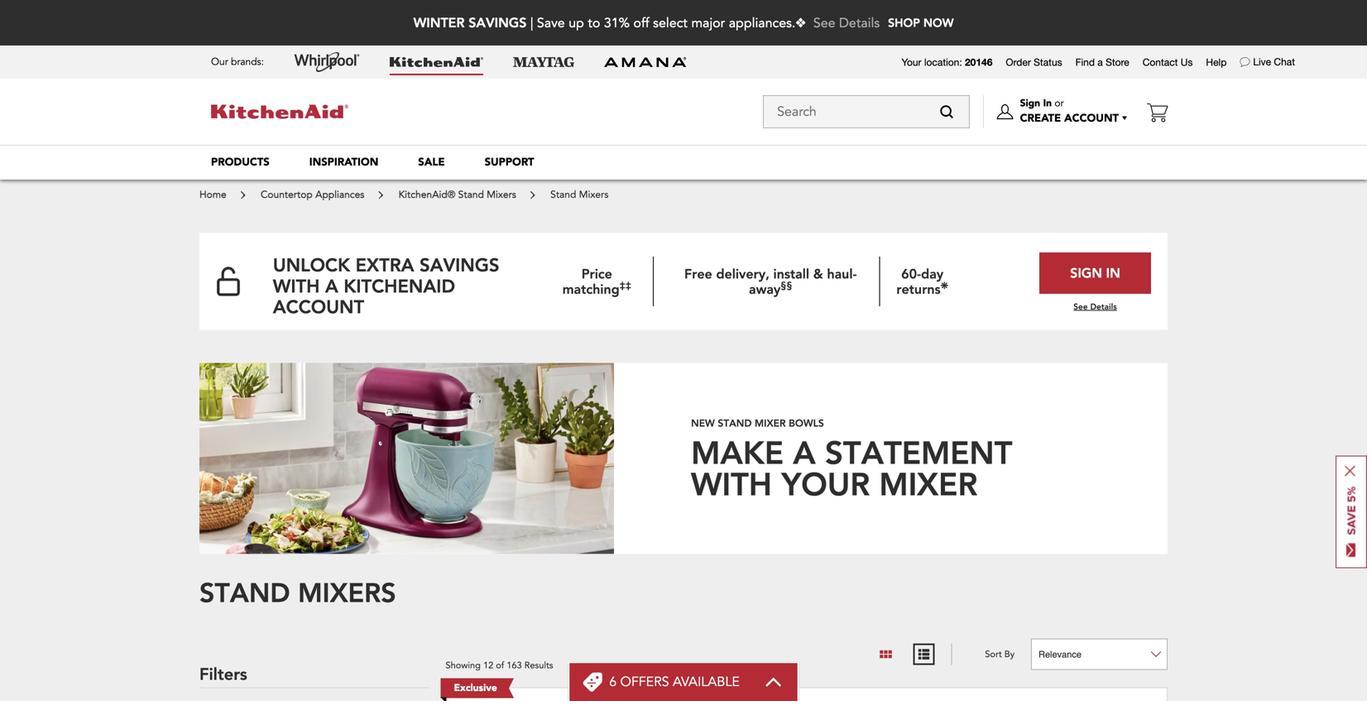 Task type: locate. For each thing, give the bounding box(es) containing it.
1 vertical spatial with
[[691, 463, 772, 504]]

create
[[1020, 111, 1061, 126]]

1 horizontal spatial see
[[1074, 301, 1088, 312]]

sign
[[1020, 96, 1040, 110], [1070, 264, 1102, 282]]

1 mixers from the left
[[487, 188, 516, 202]]

stand mixers
[[199, 575, 396, 609]]

offers
[[620, 673, 669, 691]]

1 horizontal spatial kitchenaid image
[[390, 57, 483, 67]]

winter
[[413, 14, 465, 31]]

stand inside 'new stand mixer bowls make a statement with your mixer'
[[718, 416, 752, 430]]

6 offers available
[[609, 673, 740, 691]]

showing 12 of 163 results
[[446, 659, 553, 672]]

savings inside winter savings | save up to 31% off select major appliances.❖ see details shop now
[[469, 14, 527, 31]]

mixers
[[298, 575, 396, 609]]

see inside make a statement with your mixer "main content"
[[1074, 301, 1088, 312]]

0 horizontal spatial kitchenaid image
[[211, 105, 348, 119]]

with inside unlock extra savings with a kitchenaid account
[[273, 273, 320, 297]]

1 horizontal spatial see details link
[[1074, 301, 1117, 312]]

select
[[653, 14, 688, 32]]

20146
[[965, 56, 993, 68]]

kitchenaid image down winter
[[390, 57, 483, 67]]

1 vertical spatial see
[[1074, 301, 1088, 312]]

winter savings | save up to 31% off select major appliances.❖ see details shop now
[[413, 14, 954, 32]]

1 vertical spatial sign
[[1070, 264, 1102, 282]]

our brands:
[[211, 55, 264, 69]]

home
[[199, 188, 227, 202]]

0 horizontal spatial see details link
[[813, 14, 880, 32]]

see details link down sign in link
[[1074, 301, 1117, 312]]

see right appliances.❖
[[813, 14, 836, 32]]

0 vertical spatial with
[[273, 273, 320, 297]]

details left shop
[[839, 14, 880, 32]]

1 vertical spatial a
[[793, 431, 816, 473]]

0 vertical spatial details
[[839, 14, 880, 32]]

§§
[[781, 278, 792, 292]]

showing
[[446, 659, 481, 672]]

close image
[[1345, 466, 1356, 476]]

1 horizontal spatial a
[[793, 431, 816, 473]]

1 horizontal spatial mixer
[[879, 463, 978, 504]]

savings inside unlock extra savings with a kitchenaid account
[[420, 252, 500, 276]]

0 horizontal spatial details
[[839, 14, 880, 32]]

your
[[781, 463, 870, 504]]

live chat button
[[1253, 55, 1295, 69]]

contact us link
[[1143, 55, 1193, 69]]

a down bowls in the right bottom of the page
[[793, 431, 816, 473]]

0 horizontal spatial mixers
[[487, 188, 516, 202]]

0 vertical spatial stand
[[718, 416, 752, 430]]

products
[[211, 155, 270, 170]]

a left the extra
[[325, 273, 338, 297]]

live
[[1253, 56, 1271, 67]]

1 vertical spatial savings
[[420, 252, 500, 276]]

see details link left shop
[[813, 14, 880, 32]]

or
[[1055, 96, 1064, 110]]

1 horizontal spatial mixers
[[579, 188, 609, 202]]

0 horizontal spatial a
[[325, 273, 338, 297]]

1 horizontal spatial sign
[[1070, 264, 1102, 282]]

sign in button
[[1040, 252, 1151, 294]]

sign inside sign in or create account
[[1020, 96, 1040, 110]]

with inside 'new stand mixer bowls make a statement with your mixer'
[[691, 463, 772, 504]]

account
[[273, 294, 364, 318]]

a inside unlock extra savings with a kitchenaid account
[[325, 273, 338, 297]]

haul-
[[827, 265, 857, 282]]

details
[[839, 14, 880, 32], [1090, 301, 1117, 312]]

extra
[[356, 252, 414, 276]]

savings down kitchenaid® stand mixers link
[[420, 252, 500, 276]]

sale
[[418, 155, 445, 170]]

sign in link
[[1040, 252, 1151, 294]]

a
[[325, 273, 338, 297], [793, 431, 816, 473]]

sort by
[[985, 648, 1015, 660]]

to
[[588, 14, 600, 32]]

in
[[1106, 264, 1121, 282]]

account
[[1064, 111, 1119, 126]]

see details link
[[813, 14, 880, 32], [1074, 301, 1117, 312]]

shop now link
[[888, 2, 954, 44]]

home link
[[199, 188, 229, 202]]

mixers down support element at the top left of page
[[487, 188, 516, 202]]

chevron icon image
[[765, 677, 783, 687]]

&
[[813, 265, 823, 282]]

0 vertical spatial mixer
[[755, 416, 786, 430]]

0 horizontal spatial stand
[[458, 188, 484, 202]]

sign in or create account
[[1020, 96, 1119, 126]]

a inside 'new stand mixer bowls make a statement with your mixer'
[[793, 431, 816, 473]]

details inside winter savings | save up to 31% off select major appliances.❖ see details shop now
[[839, 14, 880, 32]]

mixers up price
[[579, 188, 609, 202]]

a
[[1098, 56, 1103, 68]]

1 vertical spatial details
[[1090, 301, 1117, 312]]

0 vertical spatial a
[[325, 273, 338, 297]]

appliances.❖
[[729, 14, 806, 32]]

new stand mixer bowls make a statement with your mixer
[[691, 416, 1013, 504]]

free
[[684, 265, 712, 282]]

see details
[[1074, 301, 1117, 312]]

see down sign in link
[[1074, 301, 1088, 312]]

heading containing 6
[[609, 673, 740, 691]]

sign for sign in or create account
[[1020, 96, 1040, 110]]

heading
[[609, 673, 740, 691]]

stand
[[718, 416, 752, 430], [199, 575, 290, 609]]

inspiration element
[[309, 155, 378, 170]]

1 horizontal spatial with
[[691, 463, 772, 504]]

location:
[[924, 56, 962, 68]]

off
[[634, 14, 649, 32]]

0 horizontal spatial with
[[273, 273, 320, 297]]

0 horizontal spatial stand
[[199, 575, 290, 609]]

menu
[[191, 145, 1176, 180]]

0 vertical spatial savings
[[469, 14, 527, 31]]

0 vertical spatial kitchenaid image
[[390, 57, 483, 67]]

countertop appliances
[[261, 188, 364, 202]]

details down sign in link
[[1090, 301, 1117, 312]]

countertop
[[261, 188, 313, 202]]

promo tag image
[[583, 672, 603, 692]]

with right the lock icon
[[273, 273, 320, 297]]

1 stand from the left
[[458, 188, 484, 202]]

31%
[[604, 14, 630, 32]]

kitchenaid
[[344, 273, 455, 297]]

kitchenaid® stand mixers link
[[399, 188, 519, 202]]

0 vertical spatial see
[[813, 14, 836, 32]]

sign left in
[[1070, 264, 1102, 282]]

12
[[483, 659, 493, 672]]

mixer
[[755, 416, 786, 430], [879, 463, 978, 504]]

price matching ‡‡
[[563, 265, 631, 297]]

1 vertical spatial stand
[[199, 575, 290, 609]]

by
[[1005, 648, 1015, 660]]

now
[[924, 15, 954, 30]]

kitchenaid image down brands:
[[211, 105, 348, 119]]

stand
[[458, 188, 484, 202], [551, 188, 576, 202]]

1 horizontal spatial stand
[[718, 416, 752, 430]]

whirlpool image
[[294, 52, 360, 72]]

0 horizontal spatial sign
[[1020, 96, 1040, 110]]

kitchenaid image
[[390, 57, 483, 67], [211, 105, 348, 119]]

1 horizontal spatial details
[[1090, 301, 1117, 312]]

away
[[749, 280, 781, 297]]

contact us
[[1143, 56, 1193, 68]]

kitchenaid®
[[399, 188, 456, 202]]

amana image
[[604, 56, 687, 68]]

with down new
[[691, 463, 772, 504]]

savings left |
[[469, 14, 527, 31]]

1 vertical spatial see details link
[[1074, 301, 1117, 312]]

sign inside button
[[1070, 264, 1102, 282]]

save
[[537, 14, 565, 32]]

menu containing products
[[191, 145, 1176, 180]]

matching
[[563, 280, 620, 297]]

sale element
[[418, 155, 445, 170]]

0 horizontal spatial see
[[813, 14, 836, 32]]

kitchenaid® stand mixers
[[399, 188, 516, 202]]

sign left in on the top
[[1020, 96, 1040, 110]]

free delivery, install & haul- away
[[684, 265, 857, 297]]

0 vertical spatial sign
[[1020, 96, 1040, 110]]

1 horizontal spatial stand
[[551, 188, 576, 202]]



Task type: describe. For each thing, give the bounding box(es) containing it.
2 mixers from the left
[[579, 188, 609, 202]]

day
[[921, 265, 944, 282]]

delivery,
[[716, 265, 770, 282]]

sign for sign in
[[1070, 264, 1102, 282]]

bowls
[[789, 416, 824, 430]]

us
[[1181, 56, 1193, 68]]

up
[[569, 14, 584, 32]]

‡‡
[[620, 278, 631, 292]]

returns
[[897, 280, 941, 297]]

60-day returns ❋
[[897, 265, 949, 297]]

of
[[496, 659, 504, 672]]

results
[[525, 659, 553, 672]]

❋
[[941, 278, 949, 292]]

filters
[[199, 663, 247, 685]]

live chat
[[1253, 56, 1295, 67]]

order status link
[[1006, 55, 1062, 69]]

help
[[1206, 56, 1227, 68]]

see inside winter savings | save up to 31% off select major appliances.❖ see details shop now
[[813, 14, 836, 32]]

product grid view image
[[878, 647, 893, 662]]

your
[[902, 56, 922, 68]]

lock icon image
[[216, 250, 240, 313]]

shop
[[888, 15, 920, 30]]

make
[[691, 431, 784, 473]]

exclusive
[[454, 681, 497, 695]]

inspiration
[[309, 155, 378, 170]]

details inside make a statement with your mixer "main content"
[[1090, 301, 1117, 312]]

order status
[[1006, 56, 1062, 68]]

unlock extra savings with a kitchenaid account
[[273, 252, 500, 318]]

store
[[1106, 56, 1130, 68]]

available
[[673, 673, 740, 691]]

1 vertical spatial mixer
[[879, 463, 978, 504]]

statement
[[825, 431, 1013, 473]]

163
[[507, 659, 522, 672]]

make a statement with your mixer main content
[[191, 233, 1176, 701]]

support
[[485, 155, 534, 170]]

new
[[691, 416, 715, 430]]

find
[[1076, 56, 1095, 68]]

your location: 20146
[[902, 56, 993, 68]]

countertop appliances link
[[261, 188, 367, 202]]

|
[[530, 14, 533, 32]]

0 horizontal spatial mixer
[[755, 416, 786, 430]]

stand mixers
[[551, 188, 609, 202]]

price
[[582, 265, 612, 282]]

contact
[[1143, 56, 1178, 68]]

products element
[[211, 155, 270, 170]]

Search search field
[[763, 95, 970, 128]]

help link
[[1206, 55, 1227, 69]]

brands:
[[231, 55, 264, 69]]

2 stand from the left
[[551, 188, 576, 202]]

appliances
[[315, 188, 364, 202]]

major
[[691, 14, 725, 32]]

support element
[[485, 155, 534, 170]]

60-
[[901, 265, 921, 282]]

find a store
[[1076, 56, 1130, 68]]

maytag image
[[513, 57, 574, 67]]

chat
[[1274, 56, 1295, 67]]

sign in
[[1070, 264, 1121, 282]]

our
[[211, 55, 228, 69]]

order
[[1006, 56, 1031, 68]]

in
[[1043, 96, 1052, 110]]

6
[[609, 673, 617, 691]]

0 vertical spatial see details link
[[813, 14, 880, 32]]

1 vertical spatial kitchenaid image
[[211, 105, 348, 119]]

a beetroot kitchenaid® stand mixer with a teal printed leaf bowl. image
[[199, 363, 614, 554]]

find a store link
[[1076, 55, 1130, 69]]

sort
[[985, 648, 1002, 660]]

status
[[1034, 56, 1062, 68]]

install
[[773, 265, 810, 282]]

unlock
[[273, 252, 350, 276]]



Task type: vqa. For each thing, say whether or not it's contained in the screenshot.
Prop 65 & AB-1200
no



